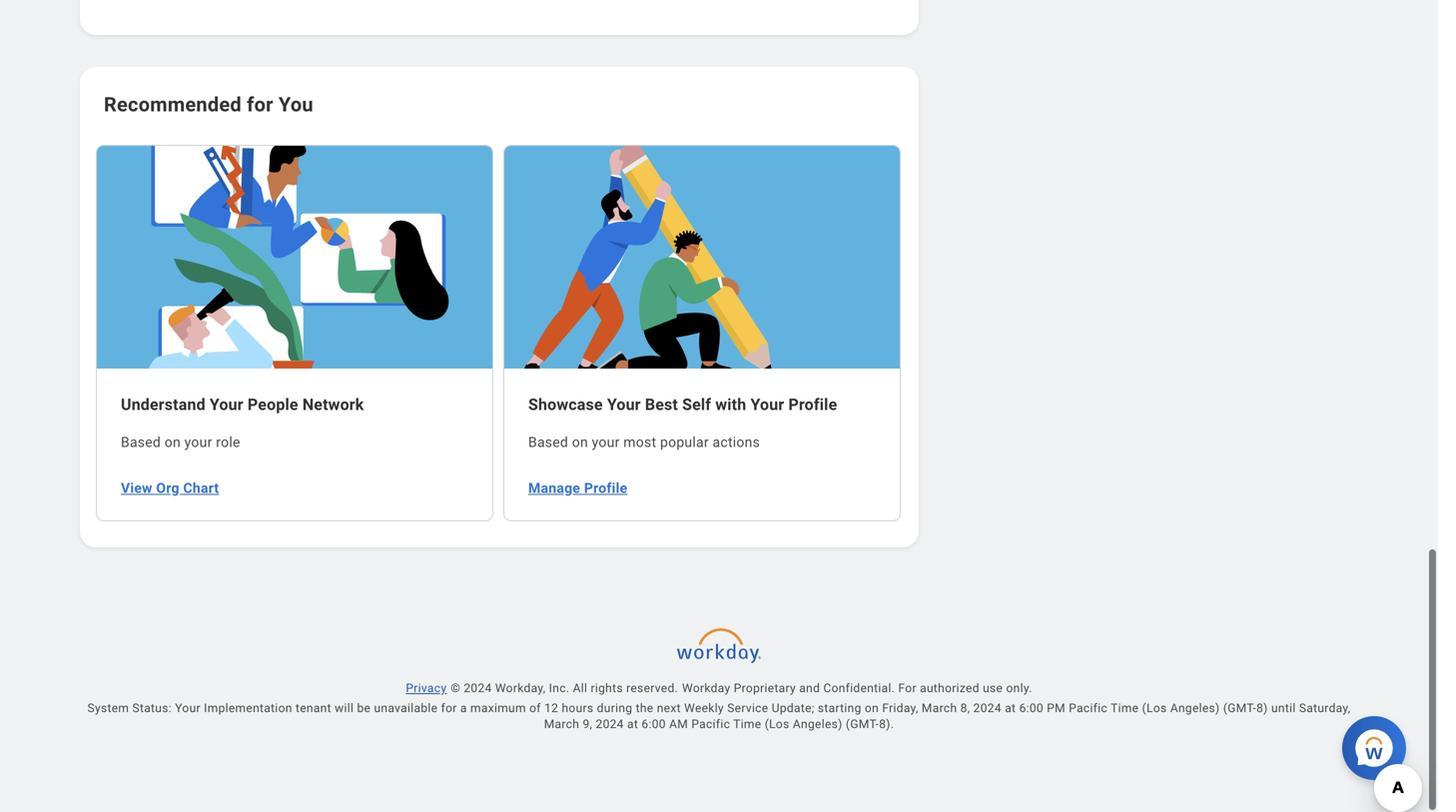 Task type: vqa. For each thing, say whether or not it's contained in the screenshot.
left (Los
yes



Task type: describe. For each thing, give the bounding box(es) containing it.
maximum
[[471, 701, 526, 715]]

based on your role
[[121, 434, 240, 450]]

understand
[[121, 395, 206, 414]]

0 vertical spatial 2024
[[464, 681, 492, 695]]

workday
[[682, 681, 731, 695]]

1 vertical spatial march
[[544, 717, 580, 731]]

be
[[357, 701, 371, 715]]

showcase
[[528, 395, 603, 414]]

recommended for you
[[104, 93, 314, 116]]

footer containing privacy © 2024 workday, inc. all rights reserved. workday proprietary and confidential. for authorized use only. system status: your implementation tenant will be unavailable for a maximum of 12 hours during the next weekly service update; starting on friday, march 8, 2024 at 6:00 pm pacific time (los angeles) (gmt-8) until saturday, march 9, 2024 at 6:00 am pacific time (los angeles) (gmt-8).
[[48, 619, 1391, 812]]

authorized
[[920, 681, 980, 695]]

best
[[645, 395, 678, 414]]

reserved.
[[626, 681, 678, 695]]

status:
[[132, 701, 172, 715]]

1 horizontal spatial at
[[1005, 701, 1016, 715]]

role
[[216, 434, 240, 450]]

view org chart button
[[113, 468, 231, 508]]

next
[[657, 701, 681, 715]]

1 vertical spatial at
[[627, 717, 638, 731]]

recommended
[[104, 93, 242, 116]]

unavailable
[[374, 701, 438, 715]]

0 horizontal spatial 6:00
[[642, 717, 666, 731]]

tenant
[[296, 701, 332, 715]]

most
[[624, 434, 657, 450]]

until
[[1272, 701, 1296, 715]]

based for showcase your best self with your profile
[[528, 434, 568, 450]]

rights
[[591, 681, 623, 695]]

your inside the "privacy © 2024 workday, inc. all rights reserved. workday proprietary and confidential. for authorized use only. system status: your implementation tenant will be unavailable for a maximum of 12 hours during the next weekly service update; starting on friday, march 8, 2024 at 6:00 pm pacific time (los angeles) (gmt-8) until saturday, march 9, 2024 at 6:00 am pacific time (los angeles) (gmt-8)."
[[175, 701, 201, 715]]

based for understand your people network
[[121, 434, 161, 450]]

org
[[156, 480, 180, 496]]

workday assistant region
[[1343, 708, 1415, 780]]

proprietary
[[734, 681, 796, 695]]

a
[[460, 701, 467, 715]]

implementation
[[204, 701, 292, 715]]

1 vertical spatial (gmt-
[[846, 717, 879, 731]]

you
[[279, 93, 314, 116]]

pm
[[1047, 701, 1066, 715]]

1 horizontal spatial march
[[922, 701, 957, 715]]

8).
[[879, 717, 894, 731]]

2 horizontal spatial 2024
[[974, 701, 1002, 715]]

update;
[[772, 701, 815, 715]]

based on your most popular actions
[[528, 434, 760, 450]]

will
[[335, 701, 354, 715]]

0 horizontal spatial time
[[733, 717, 762, 731]]

showcase your best self with your profile
[[528, 395, 838, 414]]

all
[[573, 681, 588, 695]]

understand your people network
[[121, 395, 364, 414]]

view org chart
[[121, 480, 219, 496]]

0 vertical spatial 6:00
[[1020, 701, 1044, 715]]

confidential.
[[824, 681, 895, 695]]



Task type: locate. For each thing, give the bounding box(es) containing it.
your for understand
[[184, 434, 212, 450]]

footer
[[48, 619, 1391, 812]]

on for showcase
[[572, 434, 588, 450]]

privacy link
[[404, 680, 449, 696]]

your
[[184, 434, 212, 450], [592, 434, 620, 450]]

of
[[530, 701, 541, 715]]

0 horizontal spatial angeles)
[[793, 717, 843, 731]]

pacific right pm
[[1069, 701, 1108, 715]]

1 vertical spatial time
[[733, 717, 762, 731]]

0 vertical spatial for
[[247, 93, 273, 116]]

workday,
[[495, 681, 546, 695]]

self
[[682, 395, 711, 414]]

your up role
[[210, 395, 244, 414]]

march
[[922, 701, 957, 715], [544, 717, 580, 731]]

at
[[1005, 701, 1016, 715], [627, 717, 638, 731]]

profile right the with
[[789, 395, 838, 414]]

time right pm
[[1111, 701, 1139, 715]]

angeles)
[[1171, 701, 1220, 715], [793, 717, 843, 731]]

your left most
[[592, 434, 620, 450]]

on
[[165, 434, 181, 450], [572, 434, 588, 450], [865, 701, 879, 715]]

1 vertical spatial 6:00
[[642, 717, 666, 731]]

1 vertical spatial profile
[[584, 480, 628, 496]]

privacy
[[406, 681, 447, 695]]

2024 down use on the bottom
[[974, 701, 1002, 715]]

for left a
[[441, 701, 457, 715]]

during
[[597, 701, 633, 715]]

0 horizontal spatial pacific
[[692, 717, 730, 731]]

1 vertical spatial pacific
[[692, 717, 730, 731]]

1 horizontal spatial (gmt-
[[1224, 701, 1257, 715]]

at down only.
[[1005, 701, 1016, 715]]

am
[[669, 717, 688, 731]]

0 horizontal spatial on
[[165, 434, 181, 450]]

your for showcase
[[592, 434, 620, 450]]

your
[[210, 395, 244, 414], [607, 395, 641, 414], [751, 395, 785, 414], [175, 701, 201, 715]]

2024
[[464, 681, 492, 695], [974, 701, 1002, 715], [596, 717, 624, 731]]

(los right pm
[[1142, 701, 1167, 715]]

based
[[121, 434, 161, 450], [528, 434, 568, 450]]

profile right manage on the bottom of page
[[584, 480, 628, 496]]

manage profile
[[528, 480, 628, 496]]

0 vertical spatial march
[[922, 701, 957, 715]]

(gmt-
[[1224, 701, 1257, 715], [846, 717, 879, 731]]

service
[[727, 701, 769, 715]]

for
[[899, 681, 917, 695]]

1 vertical spatial (los
[[765, 717, 790, 731]]

1 vertical spatial angeles)
[[793, 717, 843, 731]]

2 horizontal spatial on
[[865, 701, 879, 715]]

time down service
[[733, 717, 762, 731]]

0 horizontal spatial (gmt-
[[846, 717, 879, 731]]

march down 'authorized' at the bottom right of the page
[[922, 701, 957, 715]]

on down showcase
[[572, 434, 588, 450]]

your left role
[[184, 434, 212, 450]]

8,
[[961, 701, 970, 715]]

1 horizontal spatial for
[[441, 701, 457, 715]]

0 horizontal spatial at
[[627, 717, 638, 731]]

recommended for you list
[[96, 143, 903, 523]]

manage profile button
[[520, 468, 640, 508]]

at down 'the'
[[627, 717, 638, 731]]

1 vertical spatial 2024
[[974, 701, 1002, 715]]

weekly
[[684, 701, 724, 715]]

1 horizontal spatial (los
[[1142, 701, 1167, 715]]

0 vertical spatial profile
[[789, 395, 838, 414]]

angeles) left 8)
[[1171, 701, 1220, 715]]

on for understand
[[165, 434, 181, 450]]

hours
[[562, 701, 594, 715]]

0 horizontal spatial 2024
[[464, 681, 492, 695]]

system
[[87, 701, 129, 715]]

privacy © 2024 workday, inc. all rights reserved. workday proprietary and confidential. for authorized use only. system status: your implementation tenant will be unavailable for a maximum of 12 hours during the next weekly service update; starting on friday, march 8, 2024 at 6:00 pm pacific time (los angeles) (gmt-8) until saturday, march 9, 2024 at 6:00 am pacific time (los angeles) (gmt-8).
[[87, 681, 1351, 731]]

1 based from the left
[[121, 434, 161, 450]]

8)
[[1257, 701, 1268, 715]]

your left the best
[[607, 395, 641, 414]]

for inside the "privacy © 2024 workday, inc. all rights reserved. workday proprietary and confidential. for authorized use only. system status: your implementation tenant will be unavailable for a maximum of 12 hours during the next weekly service update; starting on friday, march 8, 2024 at 6:00 pm pacific time (los angeles) (gmt-8) until saturday, march 9, 2024 at 6:00 am pacific time (los angeles) (gmt-8)."
[[441, 701, 457, 715]]

people
[[248, 395, 298, 414]]

your right the with
[[751, 395, 785, 414]]

2 your from the left
[[592, 434, 620, 450]]

profile
[[789, 395, 838, 414], [584, 480, 628, 496]]

popular
[[660, 434, 709, 450]]

0 horizontal spatial based
[[121, 434, 161, 450]]

1 horizontal spatial on
[[572, 434, 588, 450]]

1 horizontal spatial pacific
[[1069, 701, 1108, 715]]

only.
[[1006, 681, 1033, 695]]

based down showcase
[[528, 434, 568, 450]]

pacific
[[1069, 701, 1108, 715], [692, 717, 730, 731]]

1 horizontal spatial time
[[1111, 701, 1139, 715]]

0 horizontal spatial your
[[184, 434, 212, 450]]

view
[[121, 480, 153, 496]]

1 horizontal spatial 6:00
[[1020, 701, 1044, 715]]

network
[[303, 395, 364, 414]]

on inside the "privacy © 2024 workday, inc. all rights reserved. workday proprietary and confidential. for authorized use only. system status: your implementation tenant will be unavailable for a maximum of 12 hours during the next weekly service update; starting on friday, march 8, 2024 at 6:00 pm pacific time (los angeles) (gmt-8) until saturday, march 9, 2024 at 6:00 am pacific time (los angeles) (gmt-8)."
[[865, 701, 879, 715]]

based down understand
[[121, 434, 161, 450]]

(gmt- down starting
[[846, 717, 879, 731]]

2 based from the left
[[528, 434, 568, 450]]

©
[[451, 681, 461, 695]]

1 your from the left
[[184, 434, 212, 450]]

angeles) down starting
[[793, 717, 843, 731]]

0 vertical spatial pacific
[[1069, 701, 1108, 715]]

saturday,
[[1300, 701, 1351, 715]]

for left you
[[247, 93, 273, 116]]

0 horizontal spatial profile
[[584, 480, 628, 496]]

0 vertical spatial (gmt-
[[1224, 701, 1257, 715]]

12
[[545, 701, 559, 715]]

9,
[[583, 717, 593, 731]]

6:00
[[1020, 701, 1044, 715], [642, 717, 666, 731]]

1 horizontal spatial your
[[592, 434, 620, 450]]

0 vertical spatial at
[[1005, 701, 1016, 715]]

on down understand
[[165, 434, 181, 450]]

profile inside button
[[584, 480, 628, 496]]

on down confidential.
[[865, 701, 879, 715]]

1 horizontal spatial based
[[528, 434, 568, 450]]

with
[[716, 395, 747, 414]]

0 vertical spatial angeles)
[[1171, 701, 1220, 715]]

0 vertical spatial time
[[1111, 701, 1139, 715]]

for
[[247, 93, 273, 116], [441, 701, 457, 715]]

time
[[1111, 701, 1139, 715], [733, 717, 762, 731]]

starting
[[818, 701, 862, 715]]

the
[[636, 701, 654, 715]]

0 horizontal spatial (los
[[765, 717, 790, 731]]

march down 12
[[544, 717, 580, 731]]

friday,
[[882, 701, 919, 715]]

0 horizontal spatial for
[[247, 93, 273, 116]]

1 vertical spatial for
[[441, 701, 457, 715]]

use
[[983, 681, 1003, 695]]

inc.
[[549, 681, 570, 695]]

(gmt- left "until"
[[1224, 701, 1257, 715]]

2024 right © in the bottom left of the page
[[464, 681, 492, 695]]

2024 down during
[[596, 717, 624, 731]]

1 horizontal spatial angeles)
[[1171, 701, 1220, 715]]

your right status:
[[175, 701, 201, 715]]

1 horizontal spatial profile
[[789, 395, 838, 414]]

6:00 down only.
[[1020, 701, 1044, 715]]

(los
[[1142, 701, 1167, 715], [765, 717, 790, 731]]

6:00 down 'the'
[[642, 717, 666, 731]]

actions
[[713, 434, 760, 450]]

2 vertical spatial 2024
[[596, 717, 624, 731]]

1 horizontal spatial 2024
[[596, 717, 624, 731]]

(los down update; on the right bottom
[[765, 717, 790, 731]]

0 vertical spatial (los
[[1142, 701, 1167, 715]]

chart
[[183, 480, 219, 496]]

0 horizontal spatial march
[[544, 717, 580, 731]]

pacific down the weekly
[[692, 717, 730, 731]]

manage
[[528, 480, 581, 496]]

and
[[799, 681, 820, 695]]



